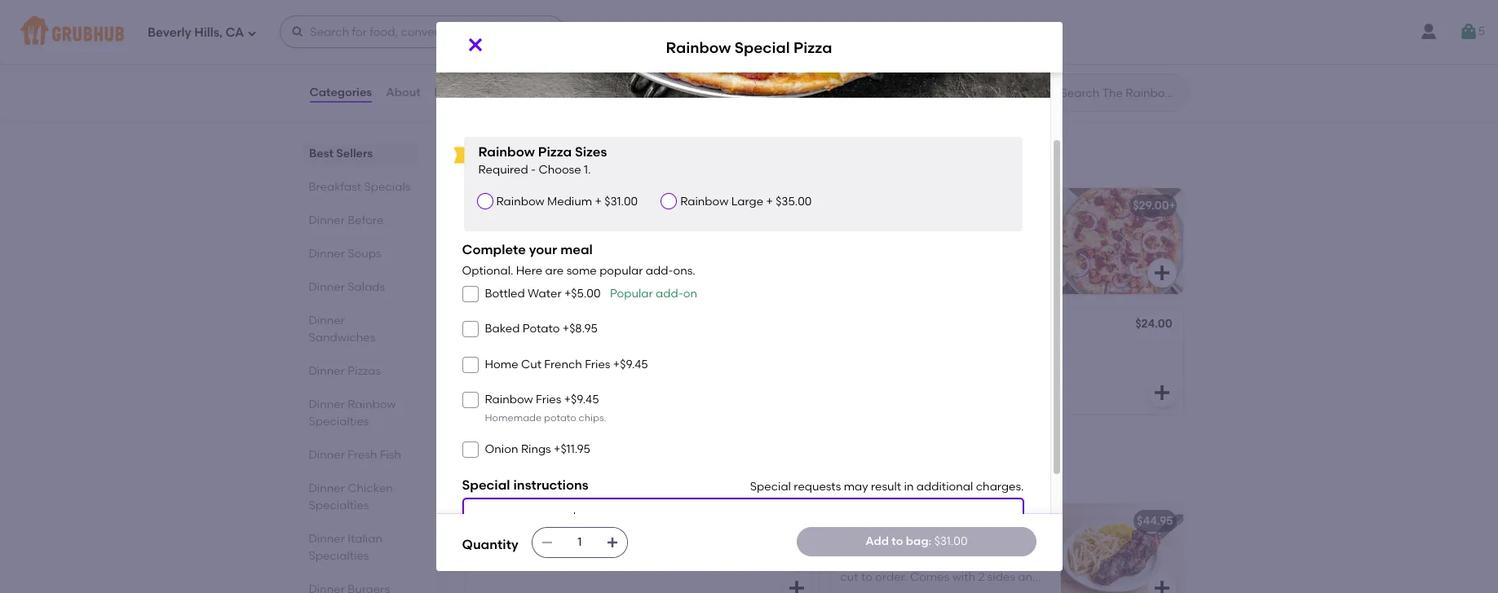 Task type: vqa. For each thing, say whether or not it's contained in the screenshot.
bag:
yes



Task type: locate. For each thing, give the bounding box(es) containing it.
dinner inside dinner salads tab
[[309, 281, 345, 295]]

with inside a hand cut and and perfectly trimmed 14oz new york. these are cut to order. comes with 2 sides and your choice of soup or salad.
[[953, 571, 976, 585]]

cut left 10oz
[[585, 538, 603, 552]]

are up water
[[545, 264, 564, 278]]

dinner inside dinner italian specialties
[[309, 533, 345, 547]]

your up here at the left of the page
[[529, 242, 557, 258]]

italian down dinner chicken specialties tab
[[348, 533, 383, 547]]

add-
[[646, 264, 673, 278], [656, 287, 683, 301]]

svg image inside main navigation navigation
[[291, 25, 305, 38]]

14oz
[[891, 554, 914, 568]]

or inside a hand cut and and perfectly trimmed 14oz new york. these are cut to order. comes with 2 sides and your choice of soup or salad.
[[951, 588, 962, 594]]

dinner fresh fish tab
[[309, 447, 411, 464]]

0 vertical spatial filet
[[475, 515, 499, 529]]

dinner inside dinner sandwiches
[[309, 314, 345, 328]]

0 horizontal spatial or
[[530, 471, 539, 483]]

$9.45 up the chips.
[[571, 393, 599, 407]]

0 horizontal spatial a
[[475, 538, 483, 552]]

tender down mignon
[[514, 538, 551, 552]]

1 horizontal spatial soup
[[921, 588, 948, 594]]

special down the meatball sandwich image
[[735, 38, 790, 57]]

+ for $11.95
[[554, 443, 561, 456]]

peppers.
[[579, 84, 628, 98]]

1 horizontal spatial with
[[953, 571, 976, 585]]

dinner rainbow specialties tab
[[309, 396, 411, 431]]

dinner before tab
[[309, 212, 411, 229]]

dinner
[[462, 150, 519, 170], [309, 214, 345, 228], [309, 247, 345, 261], [309, 281, 345, 295], [309, 314, 345, 328], [309, 365, 345, 379], [309, 398, 345, 412], [462, 448, 519, 469], [309, 449, 345, 463], [309, 482, 345, 496], [309, 533, 345, 547]]

+ inside "rainbow fries + $9.45 homemade potato chips."
[[564, 393, 571, 407]]

to
[[892, 535, 904, 549], [861, 571, 873, 585]]

0 vertical spatial are
[[545, 264, 564, 278]]

of inside the dinner rainbow specialties includes soup or salad homemade bread choice of potato and vegetable.
[[694, 471, 703, 483]]

0 horizontal spatial fries
[[536, 393, 562, 407]]

large down required
[[475, 199, 508, 213]]

0 vertical spatial add-
[[646, 264, 673, 278]]

rainbow special pizza
[[666, 38, 833, 57], [475, 319, 601, 333]]

soup
[[504, 471, 527, 483], [921, 588, 948, 594]]

0 vertical spatial with
[[516, 68, 539, 82]]

with inside "served with tender roasts beef sliced, mozzarella cheese, onion and peppers."
[[516, 68, 539, 82]]

italian inside dinner italian specialties
[[348, 533, 383, 547]]

a hand cut and and perfectly trimmed 14oz new york. these are cut to order. comes with 2 sides and your choice of soup or salad.
[[841, 538, 1040, 594]]

hills,
[[194, 25, 223, 40]]

main navigation navigation
[[0, 0, 1499, 64]]

dinner pizzas tab
[[309, 363, 411, 380]]

of right bread
[[694, 471, 703, 483]]

dinner inside dinner rainbow specialties
[[309, 398, 345, 412]]

0 horizontal spatial filet
[[475, 515, 499, 529]]

specialties inside dinner rainbow specialties
[[309, 415, 369, 429]]

0 horizontal spatial pizzas
[[348, 365, 381, 379]]

2 a from the left
[[841, 538, 849, 552]]

$11.95
[[561, 443, 591, 456]]

dinner pizzas inside tab
[[309, 365, 381, 379]]

0 horizontal spatial cut
[[585, 538, 603, 552]]

these
[[973, 554, 1006, 568]]

fries right french
[[585, 358, 611, 372]]

add- down ons.
[[656, 287, 683, 301]]

and left vegetable.
[[740, 471, 759, 483]]

1 vertical spatial potato
[[705, 471, 738, 483]]

dinner for dinner sandwiches tab
[[309, 314, 345, 328]]

2 horizontal spatial cut
[[883, 538, 901, 552]]

1 vertical spatial fries
[[536, 393, 562, 407]]

2 hand from the left
[[852, 538, 881, 552]]

salad.
[[965, 588, 999, 594]]

rainbow up mozzarella
[[666, 38, 731, 57]]

best sellers tab
[[309, 145, 411, 162]]

dinner inside dinner before tab
[[309, 214, 345, 228]]

pizza up sandwich
[[611, 9, 657, 29]]

svg image left input item quantity number field
[[541, 537, 554, 550]]

on
[[683, 287, 697, 301]]

0 vertical spatial of
[[694, 471, 703, 483]]

beverly
[[148, 25, 191, 40]]

1 vertical spatial or
[[951, 588, 962, 594]]

your down trimmed
[[841, 588, 865, 594]]

svg image
[[1459, 22, 1479, 42], [247, 28, 257, 38], [465, 35, 485, 55], [787, 85, 806, 105], [465, 290, 475, 299], [465, 396, 475, 405], [787, 579, 806, 594]]

potato
[[544, 413, 577, 424], [705, 471, 738, 483]]

rainbow inside "rainbow fries + $9.45 homemade potato chips."
[[485, 393, 533, 407]]

cut down trimmed
[[841, 571, 859, 585]]

tender down beef
[[542, 68, 579, 82]]

dinner down 'breakfast'
[[309, 214, 345, 228]]

1 vertical spatial $9.45
[[571, 393, 599, 407]]

1 vertical spatial of
[[908, 588, 919, 594]]

bottled water + $5.00
[[485, 287, 601, 301]]

1 horizontal spatial your
[[841, 588, 865, 594]]

dinner down dinner pizzas tab on the left
[[309, 398, 345, 412]]

your
[[529, 242, 557, 258], [841, 588, 865, 594]]

york.
[[944, 554, 970, 568]]

0 vertical spatial $9.45
[[620, 358, 648, 372]]

cheese
[[511, 199, 553, 213]]

specialties inside dinner chicken specialties
[[309, 499, 369, 513]]

1 hand from the left
[[554, 538, 583, 552]]

dinner inside dinner fresh fish tab
[[309, 449, 345, 463]]

0 vertical spatial soup
[[504, 471, 527, 483]]

dinner down dinner soups
[[309, 281, 345, 295]]

Search The Rainbow Bar and Grill search field
[[1059, 86, 1184, 101]]

1 vertical spatial choice
[[867, 588, 905, 594]]

and up 14oz
[[904, 538, 926, 552]]

0 horizontal spatial $31.00
[[462, 31, 502, 47]]

new up comes
[[917, 554, 942, 568]]

0 vertical spatial or
[[530, 471, 539, 483]]

special instructions
[[462, 478, 589, 493]]

1 vertical spatial soup
[[921, 588, 948, 594]]

10oz
[[606, 538, 629, 552]]

1 horizontal spatial new
[[917, 554, 942, 568]]

breakfast
[[309, 180, 361, 194]]

0 vertical spatial fries
[[585, 358, 611, 372]]

new york steak
[[841, 515, 928, 529]]

mignon.
[[658, 538, 702, 552]]

1 vertical spatial tender
[[514, 538, 551, 552]]

choice inside the dinner rainbow specialties includes soup or salad homemade bread choice of potato and vegetable.
[[659, 471, 691, 483]]

a for a hand cut and and perfectly trimmed 14oz new york. these are cut to order. comes with 2 sides and your choice of soup or salad.
[[841, 538, 849, 552]]

filet right 10oz
[[632, 538, 655, 552]]

complete your meal optional. here are some popular add-ons.
[[462, 242, 696, 278]]

1 vertical spatial pizzas
[[348, 365, 381, 379]]

1 vertical spatial your
[[841, 588, 865, 594]]

dinner inside dinner soups tab
[[309, 247, 345, 261]]

rainbow up homemade
[[485, 393, 533, 407]]

dinner inside dinner chicken specialties
[[309, 482, 345, 496]]

svg image inside 5 button
[[1459, 22, 1479, 42]]

svg image right ca
[[291, 25, 305, 38]]

rainbow inside rainbow pizza sizes required - choose 1.
[[478, 144, 535, 160]]

1 horizontal spatial filet
[[632, 538, 655, 552]]

or left salad.
[[951, 588, 962, 594]]

specialties inside dinner italian specialties
[[309, 550, 369, 564]]

dinner pizzas up large cheese pizza
[[462, 150, 577, 170]]

dinner pizzas down sandwiches
[[309, 365, 381, 379]]

are inside complete your meal optional. here are some popular add-ons.
[[545, 264, 564, 278]]

tab
[[309, 582, 411, 594]]

$31.00 right medium at the left of the page
[[605, 195, 638, 209]]

dinner for dinner chicken specialties tab
[[309, 482, 345, 496]]

1 horizontal spatial of
[[908, 588, 919, 594]]

0 horizontal spatial with
[[516, 68, 539, 82]]

includes
[[462, 471, 502, 483]]

rainbow up salad
[[523, 448, 599, 469]]

rings
[[521, 443, 551, 456]]

search icon image
[[1035, 83, 1054, 103]]

baked
[[485, 322, 520, 336]]

Input item quantity number field
[[562, 529, 598, 558]]

rainbow up "roast"
[[462, 9, 538, 29]]

specialties down chicken
[[309, 499, 369, 513]]

+
[[595, 195, 602, 209], [766, 195, 773, 209], [1169, 199, 1176, 213], [565, 287, 571, 301], [563, 322, 570, 336], [613, 358, 620, 372], [564, 393, 571, 407], [554, 443, 561, 456]]

1 horizontal spatial dinner pizzas
[[462, 150, 577, 170]]

bag:
[[906, 535, 932, 549]]

0 horizontal spatial large
[[475, 199, 508, 213]]

dinner left chicken
[[309, 482, 345, 496]]

a left juicy
[[475, 538, 483, 552]]

1 a from the left
[[475, 538, 483, 552]]

0 vertical spatial $31.00
[[462, 31, 502, 47]]

specialties for dinner chicken specialties
[[309, 499, 369, 513]]

dinner fresh fish
[[309, 449, 401, 463]]

$24.00 button
[[831, 308, 1183, 414]]

pizzas down sandwiches
[[348, 365, 381, 379]]

0 horizontal spatial of
[[694, 471, 703, 483]]

1 horizontal spatial pizzas
[[523, 150, 577, 170]]

rainbow up required
[[478, 144, 535, 160]]

dinner up includes at the bottom left of page
[[462, 448, 519, 469]]

+ for $9.45
[[564, 393, 571, 407]]

meatball sandwich image
[[695, 0, 818, 20]]

0 vertical spatial tender
[[542, 68, 579, 82]]

1 vertical spatial with
[[953, 571, 976, 585]]

1.
[[584, 163, 591, 177]]

$31.00 up york.
[[935, 535, 968, 549]]

a for a juicy tender hand cut 10oz filet mignon.
[[475, 538, 483, 552]]

hand
[[554, 538, 583, 552], [852, 538, 881, 552]]

and up york.
[[929, 538, 951, 552]]

dinner left -
[[462, 150, 519, 170]]

0 horizontal spatial potato
[[544, 413, 577, 424]]

1 vertical spatial add-
[[656, 287, 683, 301]]

are inside a hand cut and and perfectly trimmed 14oz new york. these are cut to order. comes with 2 sides and your choice of soup or salad.
[[1009, 554, 1027, 568]]

dinner chicken specialties tab
[[309, 481, 411, 515]]

new left york
[[841, 515, 866, 529]]

soup down onion
[[504, 471, 527, 483]]

your inside a hand cut and and perfectly trimmed 14oz new york. these are cut to order. comes with 2 sides and your choice of soup or salad.
[[841, 588, 865, 594]]

potato up no cheese please text box
[[705, 471, 738, 483]]

bbq chicken pizza image
[[1061, 188, 1183, 294]]

choice right bread
[[659, 471, 691, 483]]

1 horizontal spatial cut
[[841, 571, 859, 585]]

dinner for dinner rainbow specialties tab on the left bottom of the page
[[309, 398, 345, 412]]

0 vertical spatial potato
[[544, 413, 577, 424]]

breakfast specials
[[309, 180, 411, 194]]

0 horizontal spatial choice
[[659, 471, 691, 483]]

with
[[516, 68, 539, 82], [953, 571, 976, 585]]

large left $26.00
[[732, 195, 764, 209]]

with left 2
[[953, 571, 976, 585]]

pizza down $5.00
[[572, 319, 601, 333]]

1 horizontal spatial fries
[[585, 358, 611, 372]]

pizza up choose
[[538, 144, 572, 160]]

1 vertical spatial dinner pizzas
[[309, 365, 381, 379]]

chips.
[[579, 413, 607, 424]]

dinner salads tab
[[309, 279, 411, 296]]

1 horizontal spatial or
[[951, 588, 962, 594]]

0 horizontal spatial are
[[545, 264, 564, 278]]

categories button
[[309, 64, 373, 122]]

1 horizontal spatial italian
[[475, 45, 511, 59]]

ons.
[[673, 264, 696, 278]]

+ for $31.00
[[595, 195, 602, 209]]

0 vertical spatial pizzas
[[523, 150, 577, 170]]

1 horizontal spatial are
[[1009, 554, 1027, 568]]

dinner soups tab
[[309, 246, 411, 263]]

filet
[[475, 515, 499, 529], [632, 538, 655, 552]]

$31.00 up served
[[462, 31, 502, 47]]

new inside a hand cut and and perfectly trimmed 14oz new york. these are cut to order. comes with 2 sides and your choice of soup or salad.
[[917, 554, 942, 568]]

result
[[871, 480, 902, 494]]

potato left the chips.
[[544, 413, 577, 424]]

fish
[[380, 449, 401, 463]]

tender inside "served with tender roasts beef sliced, mozzarella cheese, onion and peppers."
[[542, 68, 579, 82]]

homemade
[[485, 413, 542, 424]]

specialties inside the dinner rainbow specialties includes soup or salad homemade bread choice of potato and vegetable.
[[603, 448, 698, 469]]

and right the onion
[[554, 84, 576, 98]]

chicken
[[348, 482, 393, 496]]

pizzas left 1.
[[523, 150, 577, 170]]

dinner for dinner fresh fish tab
[[309, 449, 345, 463]]

and right sides
[[1018, 571, 1040, 585]]

sandwich
[[577, 45, 632, 59]]

specialties down dinner chicken specialties
[[309, 550, 369, 564]]

to up 14oz
[[892, 535, 904, 549]]

$9.45 down popular
[[620, 358, 648, 372]]

1 horizontal spatial $31.00
[[605, 195, 638, 209]]

salads
[[348, 281, 385, 295]]

steak
[[895, 515, 928, 529]]

and
[[554, 84, 576, 98], [740, 471, 759, 483], [904, 538, 926, 552], [929, 538, 951, 552], [1018, 571, 1040, 585]]

italian
[[475, 45, 511, 59], [348, 533, 383, 547]]

dinner inside the dinner rainbow specialties includes soup or salad homemade bread choice of potato and vegetable.
[[462, 448, 519, 469]]

baked potato + $8.95
[[485, 322, 598, 336]]

0 vertical spatial new
[[841, 515, 866, 529]]

specialties up the dinner fresh fish
[[309, 415, 369, 429]]

or inside the dinner rainbow specialties includes soup or salad homemade bread choice of potato and vegetable.
[[530, 471, 539, 483]]

fresh
[[348, 449, 377, 463]]

dinner left soups at top
[[309, 247, 345, 261]]

1 vertical spatial are
[[1009, 554, 1027, 568]]

rainbow special pizza $31.00
[[462, 9, 657, 47]]

required
[[478, 163, 528, 177]]

1 horizontal spatial a
[[841, 538, 849, 552]]

0 horizontal spatial dinner pizzas
[[309, 365, 381, 379]]

large cheese pizza image
[[695, 188, 818, 294]]

choice inside a hand cut and and perfectly trimmed 14oz new york. these are cut to order. comes with 2 sides and your choice of soup or salad.
[[867, 588, 905, 594]]

0 vertical spatial your
[[529, 242, 557, 258]]

home
[[485, 358, 519, 372]]

water
[[528, 287, 562, 301]]

$31.00 for special
[[462, 31, 502, 47]]

0 horizontal spatial rainbow special pizza
[[475, 319, 601, 333]]

of
[[694, 471, 703, 483], [908, 588, 919, 594]]

0 horizontal spatial to
[[861, 571, 873, 585]]

rainbow special pizza down the meatball sandwich image
[[666, 38, 833, 57]]

add- up popular add-on
[[646, 264, 673, 278]]

1 horizontal spatial choice
[[867, 588, 905, 594]]

dinner chicken specialties
[[309, 482, 393, 513]]

new
[[841, 515, 866, 529], [917, 554, 942, 568]]

1 horizontal spatial hand
[[852, 538, 881, 552]]

pizza down choose
[[555, 199, 585, 213]]

or
[[530, 471, 539, 483], [951, 588, 962, 594]]

0 vertical spatial choice
[[659, 471, 691, 483]]

1 horizontal spatial $9.45
[[620, 358, 648, 372]]

0 horizontal spatial hand
[[554, 538, 583, 552]]

0 vertical spatial rainbow special pizza
[[666, 38, 833, 57]]

dinner down dinner chicken specialties
[[309, 533, 345, 547]]

1 vertical spatial $31.00
[[605, 195, 638, 209]]

+ for $8.95
[[563, 322, 570, 336]]

of down comes
[[908, 588, 919, 594]]

1 horizontal spatial rainbow special pizza
[[666, 38, 833, 57]]

$31.00 inside rainbow special pizza $31.00
[[462, 31, 502, 47]]

soup down comes
[[921, 588, 948, 594]]

italian up served
[[475, 45, 511, 59]]

with up the onion
[[516, 68, 539, 82]]

$9.45
[[620, 358, 648, 372], [571, 393, 599, 407]]

0 horizontal spatial $9.45
[[571, 393, 599, 407]]

hand left 10oz
[[554, 538, 583, 552]]

dinner up sandwiches
[[309, 314, 345, 328]]

dinner for dinner italian specialties tab
[[309, 533, 345, 547]]

special down water
[[527, 319, 569, 333]]

1 horizontal spatial to
[[892, 535, 904, 549]]

1 horizontal spatial potato
[[705, 471, 738, 483]]

dinner down sandwiches
[[309, 365, 345, 379]]

large
[[732, 195, 764, 209], [475, 199, 508, 213]]

$26.00
[[771, 199, 808, 213]]

and inside the dinner rainbow specialties includes soup or salad homemade bread choice of potato and vegetable.
[[740, 471, 759, 483]]

2
[[979, 571, 985, 585]]

rainbow down dinner pizzas tab on the left
[[348, 398, 396, 412]]

1 vertical spatial rainbow special pizza
[[475, 319, 601, 333]]

hand up trimmed
[[852, 538, 881, 552]]

2 vertical spatial $31.00
[[935, 535, 968, 549]]

1 vertical spatial new
[[917, 554, 942, 568]]

are up sides
[[1009, 554, 1027, 568]]

0 horizontal spatial soup
[[504, 471, 527, 483]]

pizza inside button
[[572, 319, 601, 333]]

0 horizontal spatial your
[[529, 242, 557, 258]]

0 horizontal spatial italian
[[348, 533, 383, 547]]

1 vertical spatial to
[[861, 571, 873, 585]]

specialties up bread
[[603, 448, 698, 469]]

pizza inside rainbow special pizza $31.00
[[611, 9, 657, 29]]

filet up the quantity
[[475, 515, 499, 529]]

dinner inside dinner pizzas tab
[[309, 365, 345, 379]]

order.
[[876, 571, 908, 585]]

special
[[542, 9, 607, 29], [735, 38, 790, 57], [527, 319, 569, 333], [462, 478, 510, 493], [750, 480, 791, 494]]

salad
[[542, 471, 568, 483]]

cut up 14oz
[[883, 538, 901, 552]]

2 horizontal spatial $31.00
[[935, 535, 968, 549]]

svg image up the $24.00
[[1152, 263, 1172, 283]]

pizzas inside tab
[[348, 365, 381, 379]]

special up beef
[[542, 9, 607, 29]]

a up trimmed
[[841, 538, 849, 552]]

dinner left fresh
[[309, 449, 345, 463]]

pizza
[[611, 9, 657, 29], [794, 38, 833, 57], [538, 144, 572, 160], [555, 199, 585, 213], [572, 319, 601, 333]]

home cut french fries + $9.45
[[485, 358, 648, 372]]

to down trimmed
[[861, 571, 873, 585]]

rainbow down bottled
[[475, 319, 524, 333]]

or left salad
[[530, 471, 539, 483]]

rainbow inside rainbow special pizza $31.00
[[462, 9, 538, 29]]

a inside a hand cut and and perfectly trimmed 14oz new york. these are cut to order. comes with 2 sides and your choice of soup or salad.
[[841, 538, 849, 552]]

fries down french
[[536, 393, 562, 407]]

choice down the order.
[[867, 588, 905, 594]]

rainbow inside dinner rainbow specialties
[[348, 398, 396, 412]]

dinner sandwiches
[[309, 314, 376, 345]]

1 horizontal spatial large
[[732, 195, 764, 209]]

rainbow special pizza down bottled water + $5.00
[[475, 319, 601, 333]]

1 vertical spatial italian
[[348, 533, 383, 547]]

svg image
[[291, 25, 305, 38], [1152, 263, 1172, 283], [1152, 383, 1172, 403], [541, 537, 554, 550], [606, 537, 619, 550], [1152, 579, 1172, 594]]

0 horizontal spatial new
[[841, 515, 866, 529]]



Task type: describe. For each thing, give the bounding box(es) containing it.
$9.45 inside "rainbow fries + $9.45 homemade potato chips."
[[571, 393, 599, 407]]

$45.95
[[771, 513, 807, 527]]

large cheese pizza
[[475, 199, 585, 213]]

fries inside "rainbow fries + $9.45 homemade potato chips."
[[536, 393, 562, 407]]

1 vertical spatial filet
[[632, 538, 655, 552]]

new york steak image
[[1061, 504, 1183, 594]]

svg image right input item quantity number field
[[606, 537, 619, 550]]

$5.00
[[571, 287, 601, 301]]

potato inside "rainbow fries + $9.45 homemade potato chips."
[[544, 413, 577, 424]]

sellers
[[336, 147, 373, 161]]

$22.95
[[772, 43, 807, 57]]

svg image down the $44.95
[[1152, 579, 1172, 594]]

$29.00
[[1133, 199, 1169, 213]]

and inside "served with tender roasts beef sliced, mozzarella cheese, onion and peppers."
[[554, 84, 576, 98]]

served
[[475, 68, 513, 82]]

0 vertical spatial dinner pizzas
[[462, 150, 577, 170]]

soup inside a hand cut and and perfectly trimmed 14oz new york. these are cut to order. comes with 2 sides and your choice of soup or salad.
[[921, 588, 948, 594]]

categories
[[310, 86, 372, 99]]

optional.
[[462, 264, 514, 278]]

italian roast beef sandwich
[[475, 45, 632, 59]]

about
[[386, 86, 421, 99]]

some
[[567, 264, 597, 278]]

rainbow fries + $9.45 homemade potato chips.
[[485, 393, 607, 424]]

charges.
[[976, 480, 1024, 494]]

specialties for dinner italian specialties
[[309, 550, 369, 564]]

dinner before
[[309, 214, 384, 228]]

rainbow special pizza button
[[465, 308, 818, 414]]

rainbow down -
[[496, 195, 545, 209]]

$24.00
[[1136, 317, 1173, 331]]

in
[[904, 480, 914, 494]]

homemade
[[570, 471, 626, 483]]

0 vertical spatial to
[[892, 535, 904, 549]]

requests
[[794, 480, 841, 494]]

soup inside the dinner rainbow specialties includes soup or salad homemade bread choice of potato and vegetable.
[[504, 471, 527, 483]]

$31.00 for to
[[935, 535, 968, 549]]

onion rings + $11.95
[[485, 443, 591, 456]]

to inside a hand cut and and perfectly trimmed 14oz new york. these are cut to order. comes with 2 sides and your choice of soup or salad.
[[861, 571, 873, 585]]

onion
[[521, 84, 552, 98]]

rainbow pizza sizes required - choose 1.
[[478, 144, 607, 177]]

add
[[866, 535, 889, 549]]

special up $45.95
[[750, 480, 791, 494]]

filet mignon
[[475, 515, 544, 529]]

dinner sandwiches tab
[[309, 312, 411, 347]]

dinner rainbow specialties includes soup or salad homemade bread choice of potato and vegetable.
[[462, 448, 811, 483]]

dinner for dinner pizzas tab on the left
[[309, 365, 345, 379]]

popular
[[610, 287, 653, 301]]

vegetable.
[[761, 471, 811, 483]]

popular add-on
[[610, 287, 697, 301]]

popular
[[600, 264, 643, 278]]

5 button
[[1459, 17, 1486, 47]]

+ for $35.00
[[766, 195, 773, 209]]

sliced,
[[646, 68, 681, 82]]

specials
[[364, 180, 411, 194]]

special inside button
[[527, 319, 569, 333]]

sandwiches
[[309, 331, 376, 345]]

served with tender roasts beef sliced, mozzarella cheese, onion and peppers.
[[475, 68, 743, 98]]

potato inside the dinner rainbow specialties includes soup or salad homemade bread choice of potato and vegetable.
[[705, 471, 738, 483]]

a juicy tender hand cut 10oz filet mignon.
[[475, 538, 702, 552]]

tender for roast
[[542, 68, 579, 82]]

best
[[309, 147, 333, 161]]

dinner for dinner before tab
[[309, 214, 345, 228]]

bottled
[[485, 287, 525, 301]]

beef
[[618, 68, 643, 82]]

specialties for dinner rainbow specialties
[[309, 415, 369, 429]]

cut
[[521, 358, 542, 372]]

mignon
[[502, 515, 544, 529]]

add to bag: $31.00
[[866, 535, 968, 549]]

here
[[516, 264, 543, 278]]

special down onion
[[462, 478, 510, 493]]

breakfast specials tab
[[309, 179, 411, 196]]

french
[[544, 358, 582, 372]]

mozzarella
[[684, 68, 743, 82]]

roasts
[[581, 68, 615, 82]]

rainbow special pizza inside rainbow special pizza button
[[475, 319, 601, 333]]

dinner italian specialties
[[309, 533, 383, 564]]

hand inside a hand cut and and perfectly trimmed 14oz new york. these are cut to order. comes with 2 sides and your choice of soup or salad.
[[852, 538, 881, 552]]

reviews
[[434, 86, 480, 99]]

roast
[[514, 45, 546, 59]]

dinner salads
[[309, 281, 385, 295]]

dinner for dinner salads tab
[[309, 281, 345, 295]]

add- inside complete your meal optional. here are some popular add-ons.
[[646, 264, 673, 278]]

pizza down the meatball sandwich image
[[794, 38, 833, 57]]

rainbow inside button
[[475, 319, 524, 333]]

rainbow large + $35.00
[[681, 195, 812, 209]]

cheese,
[[475, 84, 518, 98]]

quantity
[[462, 538, 519, 554]]

dinner soups
[[309, 247, 381, 261]]

special requests may result in additional charges.
[[750, 480, 1024, 494]]

$44.95
[[1137, 515, 1174, 529]]

specialties for dinner rainbow specialties includes soup or salad homemade bread choice of potato and vegetable.
[[603, 448, 698, 469]]

juicy
[[486, 538, 511, 552]]

0 vertical spatial italian
[[475, 45, 511, 59]]

sides
[[988, 571, 1016, 585]]

rainbow up ons.
[[681, 195, 729, 209]]

complete
[[462, 242, 526, 258]]

rainbow inside the dinner rainbow specialties includes soup or salad homemade bread choice of potato and vegetable.
[[523, 448, 599, 469]]

pizza inside rainbow pizza sizes required - choose 1.
[[538, 144, 572, 160]]

potato
[[523, 322, 560, 336]]

bread
[[628, 471, 657, 483]]

tender for mignon
[[514, 538, 551, 552]]

Special instructions text field
[[462, 499, 1024, 560]]

of inside a hand cut and and perfectly trimmed 14oz new york. these are cut to order. comes with 2 sides and your choice of soup or salad.
[[908, 588, 919, 594]]

$35.00
[[776, 195, 812, 209]]

dinner italian specialties tab
[[309, 531, 411, 565]]

$31.00 for medium
[[605, 195, 638, 209]]

about button
[[385, 64, 421, 122]]

your inside complete your meal optional. here are some popular add-ons.
[[529, 242, 557, 258]]

instructions
[[514, 478, 589, 493]]

$29.00 +
[[1133, 199, 1176, 213]]

may
[[844, 480, 869, 494]]

+ for $5.00
[[565, 287, 571, 301]]

svg image down the $24.00
[[1152, 383, 1172, 403]]

choose
[[539, 163, 581, 177]]

onion
[[485, 443, 518, 456]]

york
[[868, 515, 893, 529]]

-
[[531, 163, 536, 177]]

rainbow medium + $31.00
[[496, 195, 638, 209]]

special inside rainbow special pizza $31.00
[[542, 9, 607, 29]]

trimmed
[[841, 554, 888, 568]]

dinner for dinner soups tab
[[309, 247, 345, 261]]



